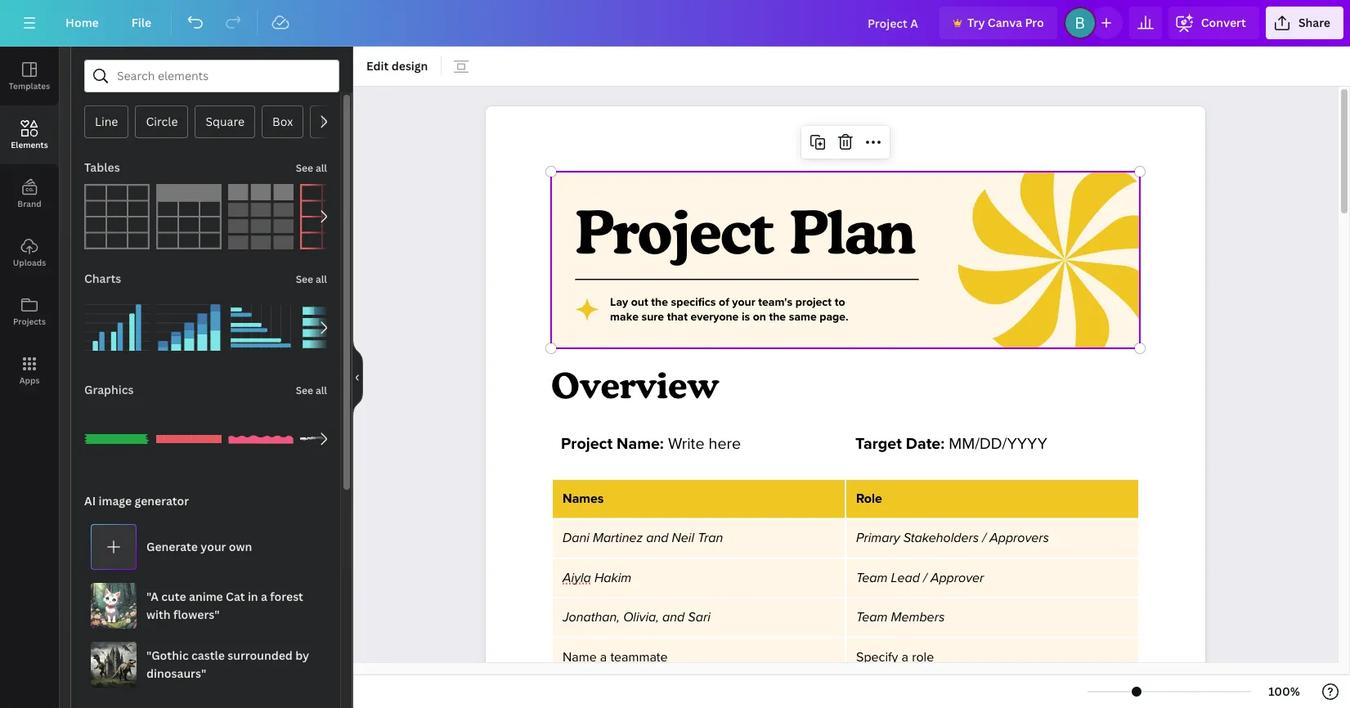 Task type: describe. For each thing, give the bounding box(es) containing it.
image
[[98, 493, 132, 509]]

file
[[131, 15, 151, 30]]

1 horizontal spatial the
[[769, 310, 786, 324]]

edit
[[366, 58, 389, 74]]

box
[[272, 114, 293, 129]]

apps
[[19, 375, 40, 386]]

project plan
[[575, 196, 915, 267]]

tables
[[84, 159, 120, 175]]

playful decorative ribbon banner image
[[84, 406, 150, 472]]

uploads button
[[0, 223, 59, 282]]

brand
[[17, 198, 41, 209]]

cute
[[161, 589, 186, 604]]

own
[[229, 539, 252, 554]]

main menu bar
[[0, 0, 1350, 47]]

ai
[[84, 493, 96, 509]]

by
[[295, 648, 309, 663]]

"gothic castle surrounded by dinosaurs"
[[146, 648, 309, 681]]

templates
[[9, 80, 50, 92]]

generate your own
[[146, 539, 252, 554]]

with
[[146, 607, 171, 622]]

project
[[795, 295, 832, 309]]

rectangle button
[[310, 105, 386, 138]]

edit design button
[[360, 53, 435, 79]]

graphics button
[[83, 374, 135, 406]]

uploads
[[13, 257, 46, 268]]

see all for tables
[[296, 161, 327, 175]]

home link
[[52, 7, 112, 39]]

sure
[[641, 310, 664, 324]]

playful decorative wavy banner image
[[228, 406, 294, 472]]

all for tables
[[316, 161, 327, 175]]

convert
[[1201, 15, 1246, 30]]

see all button for graphics
[[294, 374, 329, 406]]

lay
[[610, 295, 628, 309]]

team's
[[758, 295, 793, 309]]

try canva pro button
[[940, 7, 1057, 39]]

tables button
[[83, 151, 122, 184]]

make sure that everyone is on the same page.
[[610, 310, 849, 324]]

surrounded
[[228, 648, 293, 663]]

box button
[[262, 105, 304, 138]]

all for charts
[[316, 272, 327, 286]]

Search elements search field
[[117, 61, 307, 92]]

flowers"
[[173, 607, 220, 622]]

charts
[[84, 271, 121, 286]]

hide image
[[352, 338, 363, 417]]

same
[[789, 310, 817, 324]]

overview
[[551, 364, 719, 406]]

ai image generator
[[84, 493, 189, 509]]

convert button
[[1168, 7, 1259, 39]]

dinosaurs"
[[146, 666, 206, 681]]

brand button
[[0, 164, 59, 223]]

rectangle
[[321, 114, 376, 129]]

try
[[967, 15, 985, 30]]



Task type: vqa. For each thing, say whether or not it's contained in the screenshot.
System
no



Task type: locate. For each thing, give the bounding box(es) containing it.
circle
[[146, 114, 178, 129]]

charts button
[[83, 262, 123, 295]]

templates button
[[0, 47, 59, 105]]

home
[[65, 15, 99, 30]]

out
[[631, 295, 648, 309]]

castle
[[191, 648, 225, 663]]

elements
[[11, 139, 48, 150]]

2 vertical spatial all
[[316, 384, 327, 397]]

add this table to the canvas image
[[84, 184, 150, 249], [156, 184, 222, 249], [228, 184, 294, 249], [300, 184, 366, 249]]

graphics
[[84, 382, 134, 397]]

see all for graphics
[[296, 384, 327, 397]]

circle button
[[135, 105, 188, 138]]

Design title text field
[[854, 7, 933, 39]]

2 all from the top
[[316, 272, 327, 286]]

in
[[248, 589, 258, 604]]

see for tables
[[296, 161, 313, 175]]

design
[[391, 58, 428, 74]]

everyone
[[691, 310, 739, 324]]

is
[[742, 310, 750, 324]]

elements button
[[0, 105, 59, 164]]

all
[[316, 161, 327, 175], [316, 272, 327, 286], [316, 384, 327, 397]]

that
[[667, 310, 688, 324]]

3 add this table to the canvas image from the left
[[228, 184, 294, 249]]

0 horizontal spatial your
[[201, 539, 226, 554]]

see all
[[296, 161, 327, 175], [296, 272, 327, 286], [296, 384, 327, 397]]

1 add this table to the canvas image from the left
[[84, 184, 150, 249]]

1 horizontal spatial your
[[732, 295, 755, 309]]

1 vertical spatial see all button
[[294, 262, 329, 295]]

2 see all button from the top
[[294, 262, 329, 295]]

make
[[610, 310, 639, 324]]

square button
[[195, 105, 255, 138]]

"a cute anime cat in a forest with flowers"
[[146, 589, 303, 622]]

on
[[753, 310, 766, 324]]

see all button for charts
[[294, 262, 329, 295]]

1 see all button from the top
[[294, 151, 329, 184]]

easter banner image
[[156, 406, 222, 472]]

1 vertical spatial see
[[296, 272, 313, 286]]

3 see all button from the top
[[294, 374, 329, 406]]

forest
[[270, 589, 303, 604]]

see for graphics
[[296, 384, 313, 397]]

1 see all from the top
[[296, 161, 327, 175]]

None text field
[[486, 106, 1205, 708]]

line button
[[84, 105, 129, 138]]

torn paper banner with space for text image
[[300, 406, 366, 472]]

0 vertical spatial see
[[296, 161, 313, 175]]

the down team's on the right top of page
[[769, 310, 786, 324]]

share button
[[1266, 7, 1344, 39]]

file button
[[118, 7, 165, 39]]

100% button
[[1258, 679, 1311, 705]]

project
[[575, 196, 773, 267]]

lay out the specifics of your team's project to
[[610, 295, 845, 309]]

0 vertical spatial all
[[316, 161, 327, 175]]

2 add this table to the canvas image from the left
[[156, 184, 222, 249]]

the up sure
[[651, 295, 668, 309]]

cat
[[226, 589, 245, 604]]

group
[[84, 285, 150, 361], [156, 285, 222, 361], [228, 285, 294, 361], [300, 295, 366, 361], [84, 397, 150, 472], [156, 406, 222, 472], [228, 406, 294, 472], [300, 406, 366, 472]]

projects button
[[0, 282, 59, 341]]

1 all from the top
[[316, 161, 327, 175]]

2 vertical spatial see all button
[[294, 374, 329, 406]]

specifics
[[671, 295, 716, 309]]

4 add this table to the canvas image from the left
[[300, 184, 366, 249]]

pro
[[1025, 15, 1044, 30]]

line
[[95, 114, 118, 129]]

2 see from the top
[[296, 272, 313, 286]]

the
[[651, 295, 668, 309], [769, 310, 786, 324]]

apps button
[[0, 341, 59, 400]]

none text field containing project plan
[[486, 106, 1205, 708]]

"gothic
[[146, 648, 189, 663]]

plan
[[790, 196, 915, 267]]

generator
[[135, 493, 189, 509]]

1 vertical spatial your
[[201, 539, 226, 554]]

0 vertical spatial see all button
[[294, 151, 329, 184]]

100%
[[1268, 684, 1300, 699]]

0 vertical spatial see all
[[296, 161, 327, 175]]

1 see from the top
[[296, 161, 313, 175]]

of
[[719, 295, 729, 309]]

your
[[732, 295, 755, 309], [201, 539, 226, 554]]

square
[[206, 114, 245, 129]]

0 vertical spatial your
[[732, 295, 755, 309]]

try canva pro
[[967, 15, 1044, 30]]

generate
[[146, 539, 198, 554]]

3 all from the top
[[316, 384, 327, 397]]

share
[[1298, 15, 1330, 30]]

see all button
[[294, 151, 329, 184], [294, 262, 329, 295], [294, 374, 329, 406]]

a
[[261, 589, 267, 604]]

your left own
[[201, 539, 226, 554]]

1 vertical spatial all
[[316, 272, 327, 286]]

your inside text box
[[732, 295, 755, 309]]

2 vertical spatial see all
[[296, 384, 327, 397]]

see all for charts
[[296, 272, 327, 286]]

see all button for tables
[[294, 151, 329, 184]]

edit design
[[366, 58, 428, 74]]

0 horizontal spatial the
[[651, 295, 668, 309]]

side panel tab list
[[0, 47, 59, 400]]

your up is
[[732, 295, 755, 309]]

"a
[[146, 589, 159, 604]]

3 see all from the top
[[296, 384, 327, 397]]

anime
[[189, 589, 223, 604]]

2 vertical spatial see
[[296, 384, 313, 397]]

3 see from the top
[[296, 384, 313, 397]]

1 vertical spatial see all
[[296, 272, 327, 286]]

2 see all from the top
[[296, 272, 327, 286]]

page.
[[820, 310, 849, 324]]

to
[[835, 295, 845, 309]]

projects
[[13, 316, 46, 327]]

see
[[296, 161, 313, 175], [296, 272, 313, 286], [296, 384, 313, 397]]

see for charts
[[296, 272, 313, 286]]

all for graphics
[[316, 384, 327, 397]]

canva
[[988, 15, 1022, 30]]



